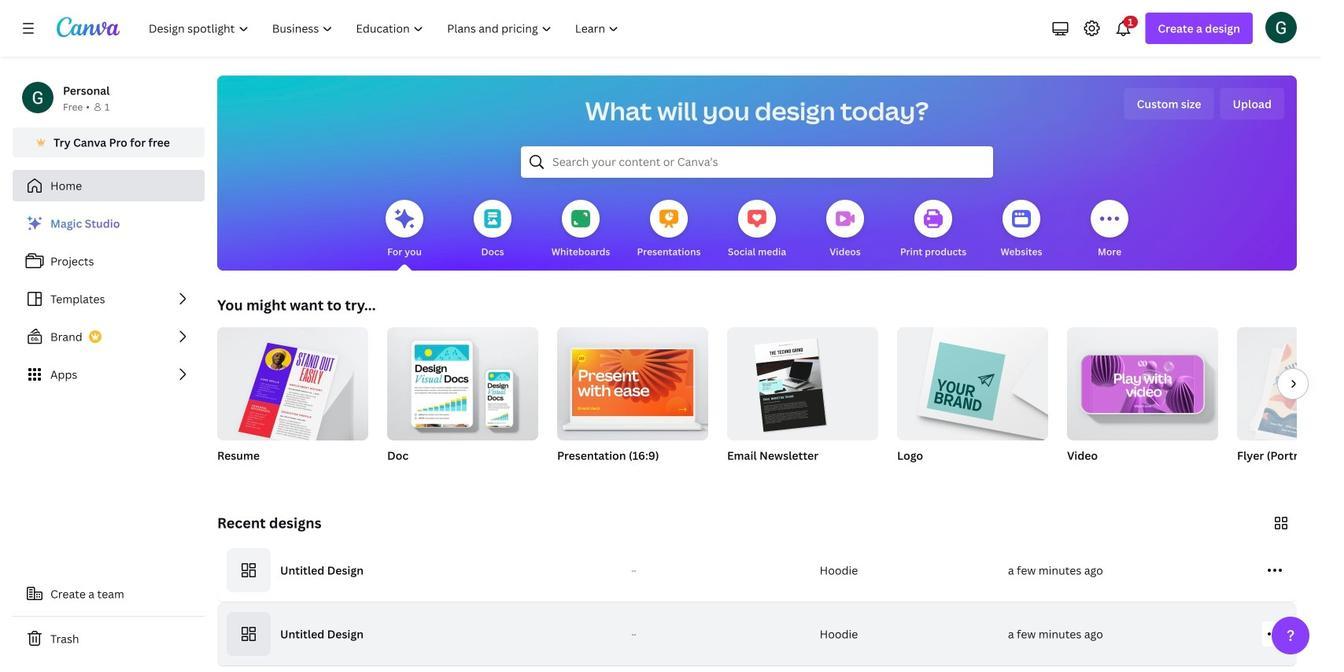 Task type: locate. For each thing, give the bounding box(es) containing it.
top level navigation element
[[139, 13, 633, 44]]

group
[[217, 321, 369, 484], [217, 321, 369, 448], [387, 321, 539, 484], [387, 321, 539, 441], [558, 321, 709, 484], [558, 321, 709, 441], [728, 321, 879, 484], [728, 321, 879, 441], [898, 328, 1049, 484], [898, 328, 1049, 441], [1068, 328, 1219, 484], [1238, 328, 1323, 484]]

list
[[13, 208, 205, 391]]

None search field
[[521, 146, 994, 178]]

Search search field
[[553, 147, 962, 177]]

greg robinson image
[[1266, 12, 1298, 43]]



Task type: vqa. For each thing, say whether or not it's contained in the screenshot.
Greg Robinson icon
yes



